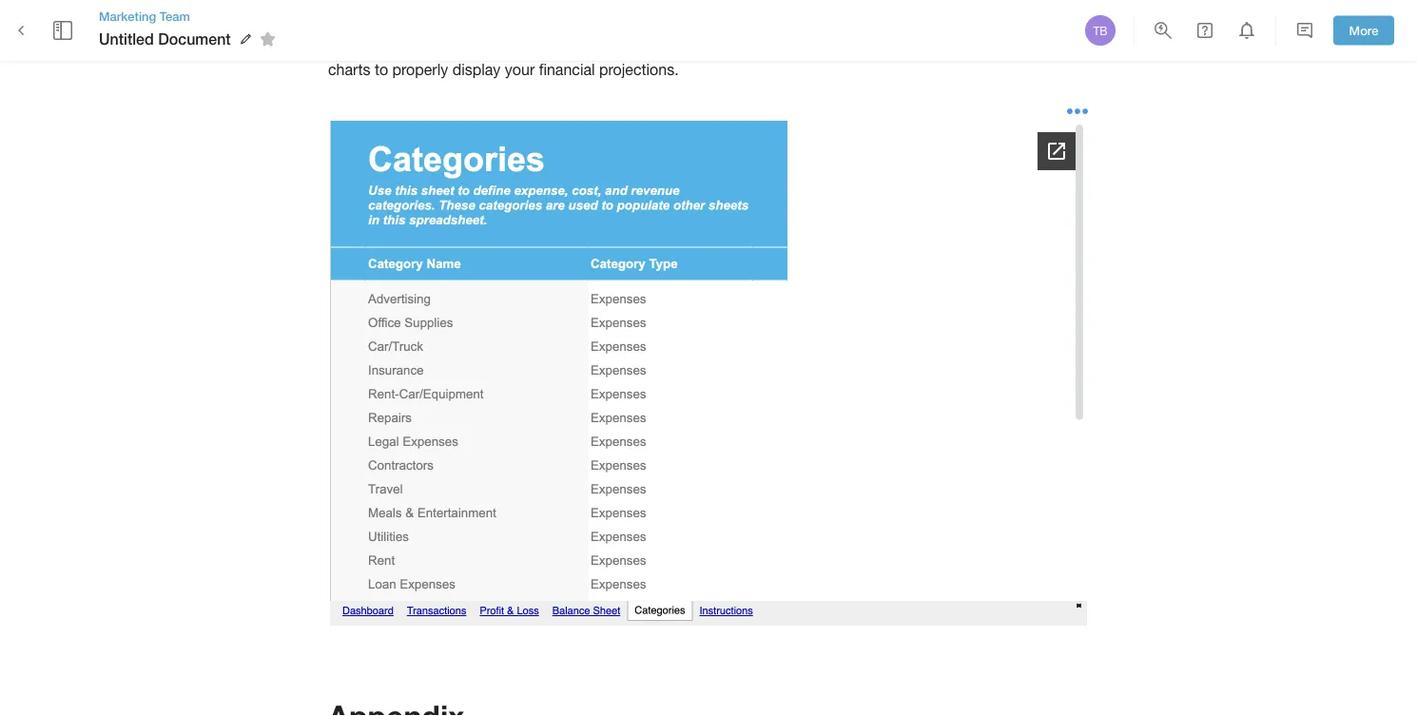 Task type: locate. For each thing, give the bounding box(es) containing it.
properly
[[392, 61, 448, 78]]

to up spreadsheets
[[1005, 10, 1018, 28]]

financial
[[539, 61, 595, 78]]

showcase
[[328, 35, 397, 53]]

untitled document
[[99, 30, 231, 48]]

to
[[1005, 10, 1018, 28], [375, 61, 388, 78]]

projections.
[[644, 35, 724, 53], [599, 61, 679, 78]]

your
[[888, 10, 918, 28], [401, 35, 431, 53], [505, 61, 535, 78]]

1 horizontal spatial and
[[649, 10, 675, 28]]

0 vertical spatial to
[[1005, 10, 1018, 28]]

1 vertical spatial your
[[401, 35, 431, 53]]

include a cash flow forecast, initial investment, and timeline for profitability. this is your opportunity to showcase your current run-rate, cashflow and projections. it's recommended that you add spreadsheets and charts to properly display your financial projections.
[[328, 10, 1070, 78]]

your down 'rate,'
[[505, 61, 535, 78]]

display
[[452, 61, 501, 78]]

and down investment,
[[614, 35, 640, 53]]

0 vertical spatial your
[[888, 10, 918, 28]]

tb
[[1093, 24, 1108, 37]]

1 horizontal spatial to
[[1005, 10, 1018, 28]]

recommended
[[752, 35, 850, 53]]

your up "properly"
[[401, 35, 431, 53]]

favorite image
[[257, 28, 279, 51]]

more button
[[1334, 16, 1394, 45]]

tb button
[[1082, 12, 1119, 49]]

projections. down timeline
[[644, 35, 724, 53]]

1 horizontal spatial your
[[505, 61, 535, 78]]

untitled
[[99, 30, 154, 48]]

cash
[[394, 10, 427, 28]]

timeline
[[679, 10, 732, 28]]

2 horizontal spatial and
[[1040, 35, 1066, 53]]

that
[[855, 35, 881, 53]]

and left tb
[[1040, 35, 1066, 53]]

and left timeline
[[649, 10, 675, 28]]

0 horizontal spatial your
[[401, 35, 431, 53]]

a
[[382, 10, 390, 28]]

spreadsheets
[[945, 35, 1036, 53]]

1 vertical spatial projections.
[[599, 61, 679, 78]]

forecast,
[[463, 10, 523, 28]]

to down showcase
[[375, 61, 388, 78]]

2 horizontal spatial your
[[888, 10, 918, 28]]

projections. down investment,
[[599, 61, 679, 78]]

you
[[885, 35, 910, 53]]

your right the is
[[888, 10, 918, 28]]

0 horizontal spatial to
[[375, 61, 388, 78]]

add
[[914, 35, 940, 53]]

and
[[649, 10, 675, 28], [614, 35, 640, 53], [1040, 35, 1066, 53]]

2 vertical spatial your
[[505, 61, 535, 78]]



Task type: vqa. For each thing, say whether or not it's contained in the screenshot.
PROJECT 4 button
no



Task type: describe. For each thing, give the bounding box(es) containing it.
document
[[158, 30, 231, 48]]

marketing team link
[[99, 8, 282, 25]]

0 horizontal spatial and
[[614, 35, 640, 53]]

it's
[[728, 35, 748, 53]]

cashflow
[[550, 35, 610, 53]]

is
[[873, 10, 884, 28]]

investment,
[[566, 10, 645, 28]]

this
[[841, 10, 869, 28]]

rate,
[[515, 35, 545, 53]]

initial
[[527, 10, 562, 28]]

marketing
[[99, 8, 156, 23]]

profitability.
[[758, 10, 836, 28]]

opportunity
[[922, 10, 1000, 28]]

marketing team
[[99, 8, 190, 23]]

1 vertical spatial to
[[375, 61, 388, 78]]

more
[[1349, 23, 1379, 38]]

current
[[435, 35, 483, 53]]

0 vertical spatial projections.
[[644, 35, 724, 53]]

run-
[[487, 35, 515, 53]]

charts
[[328, 61, 370, 78]]

include
[[328, 10, 378, 28]]

team
[[160, 8, 190, 23]]

flow
[[431, 10, 459, 28]]

for
[[736, 10, 754, 28]]



